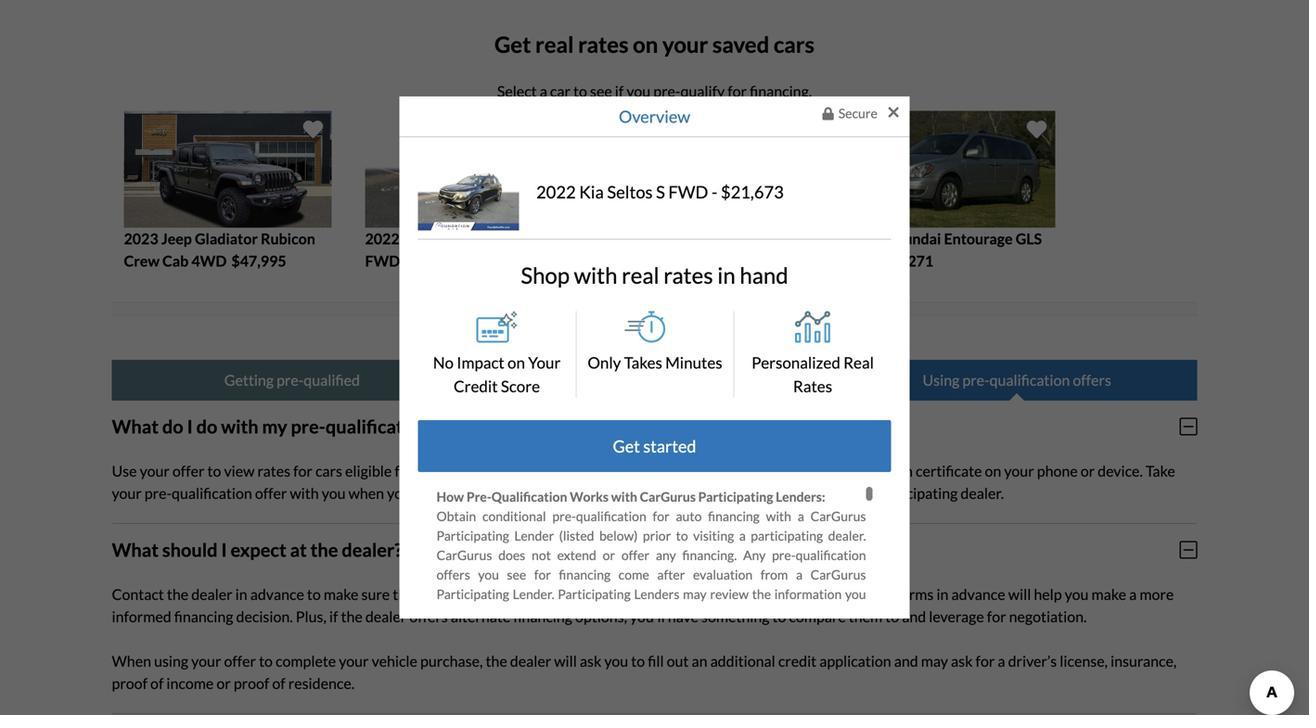 Task type: locate. For each thing, give the bounding box(es) containing it.
qualification right using
[[990, 371, 1070, 389]]

participating up whether
[[558, 586, 631, 602]]

lenders:
[[776, 489, 826, 505]]

will inside contact the dealer in advance to make sure the vehicle you selected is still available. bringing your offer and knowing your terms in advance will help you make a more informed financing decision. plus, if the dealer offers alternate financing options, you'll have something to compare them to and leverage for negotiation.
[[1008, 586, 1031, 604]]

$21,673
[[721, 182, 784, 202]]

1 horizontal spatial see
[[533, 645, 552, 661]]

request
[[769, 664, 812, 680]]

using pre-qualification offers tab panel
[[112, 401, 1198, 715]]

1 horizontal spatial participating
[[751, 528, 823, 544]]

1 minus square image from the top
[[1180, 417, 1198, 437]]

1 vertical spatial offers
[[437, 567, 470, 583]]

2 horizontal spatial participating
[[875, 485, 958, 503]]

1 vertical spatial see
[[507, 567, 526, 583]]

cars right the 'saved'
[[774, 31, 815, 58]]

1 horizontal spatial be
[[558, 684, 572, 700]]

1 vertical spatial kia
[[402, 230, 425, 248]]

offer inside when using your offer to complete your vehicle purchase, the dealer will ask you to fill out an additional credit application and may ask for a driver's license, insurance, proof of income or proof of residence.
[[224, 652, 256, 671]]

your up score
[[528, 353, 561, 372]]

0 horizontal spatial proof
[[112, 675, 148, 693]]

1 horizontal spatial will
[[554, 652, 577, 671]]

close financing wizard image
[[888, 104, 899, 121]]

0 horizontal spatial ask
[[580, 652, 602, 671]]

may down estimated
[[609, 664, 632, 680]]

whether
[[560, 606, 608, 622]]

of down complete
[[272, 675, 286, 693]]

cars
[[774, 31, 815, 58], [315, 462, 342, 480]]

prior
[[643, 528, 671, 544]]

financing down reference
[[702, 485, 761, 503]]

2 vertical spatial be
[[558, 684, 572, 700]]

0 vertical spatial more
[[1140, 586, 1174, 604]]

0 vertical spatial see
[[590, 82, 612, 100]]

i inside dropdown button
[[221, 539, 227, 562]]

from
[[761, 567, 788, 583]]

1 vertical spatial get
[[613, 436, 640, 456]]

i inside dropdown button
[[187, 416, 193, 438]]

1 vertical spatial seltos
[[427, 230, 468, 248]]

0 horizontal spatial if
[[329, 608, 338, 626]]

in
[[718, 262, 736, 289], [235, 586, 247, 604], [937, 586, 949, 604]]

and down terms
[[902, 608, 926, 626]]

selected
[[493, 586, 547, 604]]

our participating lenders & rates
[[549, 371, 761, 389]]

1 advance from the left
[[250, 586, 304, 604]]

participating inside button
[[578, 371, 660, 389]]

will down score.
[[437, 645, 457, 661]]

1 proof from the left
[[112, 675, 148, 693]]

obtain
[[437, 508, 476, 524]]

offers inside how pre-qualification works with cargurus participating lenders: obtain conditional pre-qualification for auto financing with a cargurus participating lender (listed below) prior to visiting a participating dealer. cargurus does not extend or offer any financing. any pre-qualification offers you see for financing come after evaluation from a cargurus participating lender. participating lenders may review the information you provide to determine whether you pre-qualify with no impact to your credit score. if you pre-qualify with one or more of our participating lenders, you will be able to see your estimated monthly payments, aprs and offer summaries for vehicles you may be considering. your request for pre- qualification may not be submitted to all participating lenders.
[[437, 567, 470, 583]]

1 vertical spatial be
[[639, 664, 653, 680]]

vehicle inside when using your offer to complete your vehicle purchase, the dealer will ask you to fill out an additional credit application and may ask for a driver's license, insurance, proof of income or proof of residence.
[[372, 652, 418, 671]]

offers inside button
[[1073, 371, 1112, 389]]

with left when
[[290, 485, 319, 503]]

device.
[[1098, 462, 1143, 480]]

$13,750
[[646, 252, 701, 270]]

may up have
[[683, 586, 707, 602]]

cargurus down completed
[[811, 508, 866, 524]]

make up plus,
[[324, 586, 359, 604]]

of left "our"
[[679, 625, 691, 641]]

(listed
[[559, 528, 594, 544]]

frequently asked questions tab list
[[112, 360, 1198, 401]]

cargurus
[[640, 489, 696, 505], [811, 508, 866, 524], [437, 547, 492, 563], [811, 567, 866, 583]]

aprs
[[773, 645, 804, 661]]

2 advance from the left
[[952, 586, 1006, 604]]

2 horizontal spatial dealer
[[510, 652, 551, 671]]

financing down lender.
[[513, 608, 573, 626]]

1 horizontal spatial proof
[[234, 675, 269, 693]]

get for get started
[[613, 436, 640, 456]]

cars inside "use your offer to view rates for cars eligible for financing on cargurus. make sure to print or reference your pre-qualification certificate on your phone or device. take your pre-qualification offer with you when you visit the dealer. terms are not final until your financing is completed at a participating dealer."
[[315, 462, 342, 480]]

fwd inside 2007 hyundai entourage gls fwd
[[848, 252, 883, 270]]

0 horizontal spatial real
[[535, 31, 574, 58]]

select
[[497, 82, 537, 100]]

get for get real rates on your saved cars
[[495, 31, 531, 58]]

2022 kia seltos s fwd
[[536, 182, 708, 202], [365, 230, 479, 270]]

you up them
[[845, 586, 866, 602]]

1 horizontal spatial cars
[[774, 31, 815, 58]]

our participating lenders & rates button
[[474, 360, 835, 401]]

real up car
[[535, 31, 574, 58]]

1 horizontal spatial credit
[[833, 606, 866, 622]]

0 vertical spatial kia
[[579, 182, 604, 202]]

what for what do i do with my pre-qualification offer?
[[112, 416, 159, 438]]

1 vertical spatial 2022
[[365, 230, 400, 248]]

use your offer to view rates for cars eligible for financing on cargurus. make sure to print or reference your pre-qualification certificate on your phone or device. take your pre-qualification offer with you when you visit the dealer. terms are not final until your financing is completed at a participating dealer.
[[112, 462, 1176, 503]]

2007
[[848, 230, 882, 248]]

1 vertical spatial cars
[[315, 462, 342, 480]]

0 vertical spatial i
[[187, 416, 193, 438]]

your inside how pre-qualification works with cargurus participating lenders: obtain conditional pre-qualification for auto financing with a cargurus participating lender (listed below) prior to visiting a participating dealer. cargurus does not extend or offer any financing. any pre-qualification offers you see for financing come after evaluation from a cargurus participating lender. participating lenders may review the information you provide to determine whether you pre-qualify with no impact to your credit score. if you pre-qualify with one or more of our participating lenders, you will be able to see your estimated monthly payments, aprs and offer summaries for vehicles you may be considering. your request for pre- qualification may not be submitted to all participating lenders.
[[735, 664, 762, 680]]

to
[[574, 82, 587, 100], [207, 462, 221, 480], [638, 462, 652, 480], [676, 528, 688, 544], [307, 586, 321, 604], [483, 606, 495, 622], [788, 606, 800, 622], [773, 608, 786, 626], [886, 608, 899, 626], [514, 645, 526, 661], [259, 652, 273, 671], [631, 652, 645, 671], [634, 684, 647, 700]]

your up residence.
[[339, 652, 369, 671]]

the left "dealer?"
[[311, 539, 338, 562]]

how
[[437, 489, 464, 505]]

what inside dropdown button
[[112, 416, 159, 438]]

1 horizontal spatial if
[[615, 82, 624, 100]]

0 vertical spatial financing.
[[750, 82, 812, 100]]

1 vertical spatial what
[[112, 539, 159, 562]]

dealer. down certificate at the bottom of page
[[961, 485, 1004, 503]]

on up select a car to see if you pre-qualify for financing.
[[633, 31, 658, 58]]

seltos inside 2022 kia seltos s fwd
[[427, 230, 468, 248]]

2022 kia seltos s fwd inside "button"
[[365, 230, 479, 270]]

and inside how pre-qualification works with cargurus participating lenders: obtain conditional pre-qualification for auto financing with a cargurus participating lender (listed below) prior to visiting a participating dealer. cargurus does not extend or offer any financing. any pre-qualification offers you see for financing come after evaluation from a cargurus participating lender. participating lenders may review the information you provide to determine whether you pre-qualify with no impact to your credit score. if you pre-qualify with one or more of our participating lenders, you will be able to see your estimated monthly payments, aprs and offer summaries for vehicles you may be considering. your request for pre- qualification may not be submitted to all participating lenders.
[[811, 645, 832, 661]]

out
[[667, 652, 689, 671]]

qualify
[[681, 82, 725, 100], [659, 606, 698, 622], [534, 625, 573, 641]]

the up obtain
[[444, 485, 465, 503]]

1 vertical spatial not
[[532, 547, 551, 563]]

a left driver's
[[998, 652, 1005, 671]]

with down lenders:
[[766, 508, 792, 524]]

credit
[[454, 377, 498, 396]]

for inside when using your offer to complete your vehicle purchase, the dealer will ask you to fill out an additional credit application and may ask for a driver's license, insurance, proof of income or proof of residence.
[[976, 652, 995, 671]]

real inside dialog
[[622, 262, 659, 289]]

0 vertical spatial your
[[528, 353, 561, 372]]

1 horizontal spatial do
[[196, 416, 218, 438]]

s inside "button"
[[471, 230, 479, 248]]

vehicle up provide at the left of the page
[[417, 586, 463, 604]]

2 ask from the left
[[951, 652, 973, 671]]

1 vertical spatial is
[[550, 586, 560, 604]]

will up submitted
[[554, 652, 577, 671]]

vehicle left purchase,
[[372, 652, 418, 671]]

proof down when
[[112, 675, 148, 693]]

getting
[[224, 371, 274, 389]]

minus square image inside what do i do with my pre-qualification offer? dropdown button
[[1180, 417, 1198, 437]]

financing
[[417, 462, 476, 480], [702, 485, 761, 503], [708, 508, 760, 524], [559, 567, 611, 583], [174, 608, 233, 626], [513, 608, 573, 626]]

0 horizontal spatial cars
[[315, 462, 342, 480]]

1 horizontal spatial s
[[656, 182, 665, 202]]

in left hand
[[718, 262, 736, 289]]

for left driver's
[[976, 652, 995, 671]]

qualify up "overview"
[[681, 82, 725, 100]]

i for do
[[187, 416, 193, 438]]

cab
[[162, 252, 189, 270]]

score.
[[437, 625, 470, 641]]

and down 'lenders,'
[[811, 645, 832, 661]]

score
[[501, 377, 540, 396]]

1 horizontal spatial 2022 kia seltos s fwd
[[536, 182, 708, 202]]

come
[[619, 567, 649, 583]]

1 horizontal spatial sure
[[607, 462, 635, 480]]

compare
[[789, 608, 846, 626]]

1 vertical spatial if
[[329, 608, 338, 626]]

minus square image
[[1180, 417, 1198, 437], [1180, 540, 1198, 561]]

qualification
[[990, 371, 1070, 389], [326, 416, 430, 438], [833, 462, 913, 480], [172, 485, 252, 503], [576, 508, 647, 524], [796, 547, 866, 563], [437, 684, 507, 700]]

on up score
[[508, 353, 525, 372]]

participating
[[578, 371, 660, 389], [875, 485, 958, 503], [751, 528, 823, 544]]

your inside no impact on your credit score
[[528, 353, 561, 372]]

0 horizontal spatial do
[[162, 416, 183, 438]]

2016 chevrolet traverse 1lt fwd
[[606, 230, 797, 270]]

i left my
[[187, 416, 193, 438]]

for right the request
[[819, 664, 836, 680]]

ask up submitted
[[580, 652, 602, 671]]

hand
[[740, 262, 788, 289]]

you
[[627, 82, 651, 100], [322, 485, 346, 503], [387, 485, 411, 503], [478, 567, 499, 583], [466, 586, 490, 604], [1065, 586, 1089, 604], [845, 586, 866, 602], [611, 606, 632, 622], [486, 625, 507, 641], [845, 625, 866, 641], [604, 652, 628, 671], [581, 664, 602, 680]]

your down payments,
[[735, 664, 762, 680]]

1 vertical spatial minus square image
[[1180, 540, 1198, 561]]

tab list containing 2023 jeep gladiator rubicon crew cab 4wd
[[112, 110, 1198, 316]]

proof right income
[[234, 675, 269, 693]]

2 horizontal spatial of
[[679, 625, 691, 641]]

qualify down bringing
[[659, 606, 698, 622]]

visiting
[[693, 528, 734, 544]]

auto
[[676, 508, 702, 524]]

4wd
[[192, 252, 227, 270]]

1 horizontal spatial get
[[613, 436, 640, 456]]

1 vertical spatial i
[[221, 539, 227, 562]]

0 vertical spatial seltos
[[607, 182, 653, 202]]

1 horizontal spatial your
[[735, 664, 762, 680]]

real down 2016
[[622, 262, 659, 289]]

credit inside how pre-qualification works with cargurus participating lenders: obtain conditional pre-qualification for auto financing with a cargurus participating lender (listed below) prior to visiting a participating dealer. cargurus does not extend or offer any financing. any pre-qualification offers you see for financing come after evaluation from a cargurus participating lender. participating lenders may review the information you provide to determine whether you pre-qualify with no impact to your credit score. if you pre-qualify with one or more of our participating lenders, you will be able to see your estimated monthly payments, aprs and offer summaries for vehicles you may be considering. your request for pre- qualification may not be submitted to all participating lenders.
[[833, 606, 866, 622]]

you up alternate
[[466, 586, 490, 604]]

for down the 'saved'
[[728, 82, 747, 100]]

0 vertical spatial 2022 kia seltos s fwd
[[536, 182, 708, 202]]

0 vertical spatial sure
[[607, 462, 635, 480]]

1 horizontal spatial at
[[849, 485, 862, 503]]

2 minus square image from the top
[[1180, 540, 1198, 561]]

1 vertical spatial sure
[[361, 586, 390, 604]]

credit inside when using your offer to complete your vehicle purchase, the dealer will ask you to fill out an additional credit application and may ask for a driver's license, insurance, proof of income or proof of residence.
[[778, 652, 817, 671]]

kia inside shop with real rates in hand dialog
[[579, 182, 604, 202]]

what inside dropdown button
[[112, 539, 159, 562]]

2 proof from the left
[[234, 675, 269, 693]]

overview
[[619, 106, 690, 127]]

dealer right able
[[510, 652, 551, 671]]

shop with real rates in hand
[[521, 262, 788, 289]]

sure inside contact the dealer in advance to make sure the vehicle you selected is still available. bringing your offer and knowing your terms in advance will help you make a more informed financing decision. plus, if the dealer offers alternate financing options, you'll have something to compare them to and leverage for negotiation.
[[361, 586, 390, 604]]

what up use
[[112, 416, 159, 438]]

0 horizontal spatial your
[[528, 353, 561, 372]]

2 horizontal spatial be
[[639, 664, 653, 680]]

fwd inside the 2016 chevrolet traverse 1lt fwd
[[606, 252, 641, 270]]

0 horizontal spatial at
[[290, 539, 307, 562]]

0 horizontal spatial make
[[324, 586, 359, 604]]

1 horizontal spatial dealer.
[[828, 528, 866, 544]]

1 vertical spatial 2022 kia seltos s fwd
[[365, 230, 479, 270]]

2 vertical spatial see
[[533, 645, 552, 661]]

on
[[633, 31, 658, 58], [508, 353, 525, 372], [479, 462, 495, 480], [985, 462, 1002, 480]]

in up leverage
[[937, 586, 949, 604]]

still
[[563, 586, 586, 604]]

vehicle
[[417, 586, 463, 604], [372, 652, 418, 671]]

for
[[728, 82, 747, 100], [293, 462, 313, 480], [395, 462, 414, 480], [653, 508, 670, 524], [534, 567, 551, 583], [987, 608, 1006, 626], [976, 652, 995, 671], [505, 664, 522, 680], [819, 664, 836, 680]]

1 horizontal spatial of
[[272, 675, 286, 693]]

secure
[[839, 105, 878, 121]]

0 horizontal spatial is
[[550, 586, 560, 604]]

and inside when using your offer to complete your vehicle purchase, the dealer will ask you to fill out an additional credit application and may ask for a driver's license, insurance, proof of income or proof of residence.
[[894, 652, 918, 671]]

if
[[615, 82, 624, 100], [329, 608, 338, 626]]

1 horizontal spatial advance
[[952, 586, 1006, 604]]

1 make from the left
[[324, 586, 359, 604]]

1 horizontal spatial ask
[[951, 652, 973, 671]]

2 horizontal spatial will
[[1008, 586, 1031, 604]]

advance
[[250, 586, 304, 604], [952, 586, 1006, 604]]

offer down decision.
[[224, 652, 256, 671]]

1 horizontal spatial more
[[1140, 586, 1174, 604]]

pre- down determine
[[510, 625, 534, 641]]

1 vertical spatial participating
[[875, 485, 958, 503]]

0 vertical spatial 2022
[[536, 182, 576, 202]]

credit down knowing
[[833, 606, 866, 622]]

make
[[324, 586, 359, 604], [1092, 586, 1127, 604]]

0 vertical spatial s
[[656, 182, 665, 202]]

0 horizontal spatial dealer.
[[468, 485, 512, 503]]

2 vertical spatial participating
[[751, 528, 823, 544]]

any
[[656, 547, 676, 563]]

i right should
[[221, 539, 227, 562]]

0 vertical spatial be
[[463, 645, 477, 661]]

sure down "dealer?"
[[361, 586, 390, 604]]

0 horizontal spatial kia
[[402, 230, 425, 248]]

ask
[[580, 652, 602, 671], [951, 652, 973, 671]]

offers
[[1073, 371, 1112, 389], [437, 567, 470, 583], [410, 608, 448, 626]]

not down the lender
[[532, 547, 551, 563]]

1 vertical spatial your
[[735, 664, 762, 680]]

a
[[540, 82, 547, 100], [865, 485, 872, 503], [798, 508, 804, 524], [739, 528, 746, 544], [796, 567, 803, 583], [1129, 586, 1137, 604], [998, 652, 1005, 671]]

a down lenders:
[[798, 508, 804, 524]]

fwd inside 2022 kia seltos s fwd
[[365, 252, 400, 270]]

be up all
[[639, 664, 653, 680]]

monthly
[[655, 645, 702, 661]]

dealer down should
[[191, 586, 233, 604]]

are
[[557, 485, 578, 503]]

will left help
[[1008, 586, 1031, 604]]

0 horizontal spatial 2022 kia seltos s fwd
[[365, 230, 479, 270]]

the right plus,
[[341, 608, 363, 626]]

be up summaries
[[463, 645, 477, 661]]

what should i expect at the dealer? button
[[112, 524, 1198, 576]]

2 horizontal spatial in
[[937, 586, 949, 604]]

or right income
[[217, 675, 231, 693]]

1 horizontal spatial seltos
[[607, 182, 653, 202]]

1 vertical spatial more
[[646, 625, 676, 641]]

2 what from the top
[[112, 539, 159, 562]]

1 vertical spatial credit
[[778, 652, 817, 671]]

0 vertical spatial what
[[112, 416, 159, 438]]

vehicles
[[529, 664, 574, 680]]

dealer down "dealer?"
[[365, 608, 407, 626]]

pre- down "are"
[[552, 508, 576, 524]]

you down the one on the bottom left of page
[[604, 652, 628, 671]]

is left lenders:
[[764, 485, 774, 503]]

help
[[1034, 586, 1062, 604]]

a right completed
[[865, 485, 872, 503]]

1 horizontal spatial dealer
[[365, 608, 407, 626]]

minus square image for what do i do with my pre-qualification offer?
[[1180, 417, 1198, 437]]

sure
[[607, 462, 635, 480], [361, 586, 390, 604]]

offer up 'expect'
[[255, 485, 287, 503]]

0 horizontal spatial credit
[[778, 652, 817, 671]]

0 vertical spatial credit
[[833, 606, 866, 622]]

be
[[463, 645, 477, 661], [639, 664, 653, 680], [558, 684, 572, 700]]

what do i do with my pre-qualification offer? button
[[112, 401, 1198, 453]]

the down "dealer?"
[[393, 586, 414, 604]]

pre- right my
[[291, 416, 326, 438]]

options,
[[575, 608, 627, 626]]

with down 2016
[[574, 262, 618, 289]]

1 horizontal spatial is
[[764, 485, 774, 503]]

started
[[643, 436, 696, 456]]

0 horizontal spatial sure
[[361, 586, 390, 604]]

financing. down the 'saved'
[[750, 82, 812, 100]]

1 vertical spatial s
[[471, 230, 479, 248]]

0 horizontal spatial will
[[437, 645, 457, 661]]

select a car to see if you pre-qualify for financing.
[[497, 82, 812, 100]]

get inside button
[[613, 436, 640, 456]]

may
[[683, 586, 707, 602], [921, 652, 948, 671], [609, 664, 632, 680], [510, 684, 533, 700]]

should
[[162, 539, 218, 562]]

0 horizontal spatial more
[[646, 625, 676, 641]]

of inside how pre-qualification works with cargurus participating lenders: obtain conditional pre-qualification for auto financing with a cargurus participating lender (listed below) prior to visiting a participating dealer. cargurus does not extend or offer any financing. any pre-qualification offers you see for financing come after evaluation from a cargurus participating lender. participating lenders may review the information you provide to determine whether you pre-qualify with no impact to your credit score. if you pre-qualify with one or more of our participating lenders, you will be able to see your estimated monthly payments, aprs and offer summaries for vehicles you may be considering. your request for pre- qualification may not be submitted to all participating lenders.
[[679, 625, 691, 641]]

1 what from the top
[[112, 416, 159, 438]]

0 horizontal spatial i
[[187, 416, 193, 438]]

1 horizontal spatial i
[[221, 539, 227, 562]]

jeep
[[161, 230, 192, 248]]

tab list
[[112, 110, 1198, 316]]

&
[[714, 371, 725, 389]]

your up income
[[191, 652, 221, 671]]

1 horizontal spatial in
[[718, 262, 736, 289]]

you'll
[[630, 608, 665, 626]]

lender.
[[513, 586, 555, 602]]

financing.
[[750, 82, 812, 100], [683, 547, 737, 563]]

dealer inside when using your offer to complete your vehicle purchase, the dealer will ask you to fill out an additional credit application and may ask for a driver's license, insurance, proof of income or proof of residence.
[[510, 652, 551, 671]]

at right completed
[[849, 485, 862, 503]]

minus square image inside what should i expect at the dealer? dropdown button
[[1180, 540, 1198, 561]]

may inside when using your offer to complete your vehicle purchase, the dealer will ask you to fill out an additional credit application and may ask for a driver's license, insurance, proof of income or proof of residence.
[[921, 652, 948, 671]]

rates down the chevrolet
[[664, 262, 713, 289]]

2 vertical spatial dealer
[[510, 652, 551, 671]]

your left the 'saved'
[[663, 31, 708, 58]]

what do i do with my pre-qualification offer?
[[112, 416, 482, 438]]

credit down 'lenders,'
[[778, 652, 817, 671]]

dealer.
[[468, 485, 512, 503], [961, 485, 1004, 503], [828, 528, 866, 544]]

2022 inside 2022 kia seltos s fwd
[[365, 230, 400, 248]]

2022 kia seltos s fwd inside shop with real rates in hand dialog
[[536, 182, 708, 202]]

have
[[668, 608, 699, 626]]

is
[[764, 485, 774, 503], [550, 586, 560, 604]]

provide
[[437, 606, 480, 622]]

if right plus,
[[329, 608, 338, 626]]

0 horizontal spatial participating
[[578, 371, 660, 389]]

rates
[[793, 377, 832, 396]]

shop with real rates in hand dialog
[[0, 0, 1309, 715]]

1 horizontal spatial kia
[[579, 182, 604, 202]]

0 horizontal spatial see
[[507, 567, 526, 583]]

2016
[[606, 230, 641, 248]]

for inside contact the dealer in advance to make sure the vehicle you selected is still available. bringing your offer and knowing your terms in advance will help you make a more informed financing decision. plus, if the dealer offers alternate financing options, you'll have something to compare them to and leverage for negotiation.
[[987, 608, 1006, 626]]

1 vertical spatial real
[[622, 262, 659, 289]]

offer down them
[[838, 645, 866, 661]]



Task type: vqa. For each thing, say whether or not it's contained in the screenshot.


Task type: describe. For each thing, give the bounding box(es) containing it.
participating down impact
[[717, 625, 790, 641]]

shop
[[521, 262, 570, 289]]

you right if
[[486, 625, 507, 641]]

pre- up should
[[145, 485, 172, 503]]

impact
[[457, 353, 505, 372]]

terms
[[896, 586, 934, 604]]

financing up the using
[[174, 608, 233, 626]]

1 ask from the left
[[580, 652, 602, 671]]

financing. inside how pre-qualification works with cargurus participating lenders: obtain conditional pre-qualification for auto financing with a cargurus participating lender (listed below) prior to visiting a participating dealer. cargurus does not extend or offer any financing. any pre-qualification offers you see for financing come after evaluation from a cargurus participating lender. participating lenders may review the information you provide to determine whether you pre-qualify with no impact to your credit score. if you pre-qualify with one or more of our participating lenders, you will be able to see your estimated monthly payments, aprs and offer summaries for vehicles you may be considering. your request for pre- qualification may not be submitted to all participating lenders.
[[683, 547, 737, 563]]

for down able
[[505, 664, 522, 680]]

one
[[605, 625, 626, 641]]

$47,995
[[231, 252, 286, 270]]

participating inside how pre-qualification works with cargurus participating lenders: obtain conditional pre-qualification for auto financing with a cargurus participating lender (listed below) prior to visiting a participating dealer. cargurus does not extend or offer any financing. any pre-qualification offers you see for financing come after evaluation from a cargurus participating lender. participating lenders may review the information you provide to determine whether you pre-qualify with no impact to your credit score. if you pre-qualify with one or more of our participating lenders, you will be able to see your estimated monthly payments, aprs and offer summaries for vehicles you may be considering. your request for pre- qualification may not be submitted to all participating lenders.
[[751, 528, 823, 544]]

your up lenders:
[[773, 462, 803, 480]]

your right use
[[140, 462, 170, 480]]

leverage
[[929, 608, 984, 626]]

1 vertical spatial dealer
[[365, 608, 407, 626]]

takes
[[624, 353, 662, 372]]

minutes
[[666, 353, 723, 372]]

alternate
[[451, 608, 511, 626]]

more inside contact the dealer in advance to make sure the vehicle you selected is still available. bringing your offer and knowing your terms in advance will help you make a more informed financing decision. plus, if the dealer offers alternate financing options, you'll have something to compare them to and leverage for negotiation.
[[1140, 586, 1174, 604]]

vehicle inside contact the dealer in advance to make sure the vehicle you selected is still available. bringing your offer and knowing your terms in advance will help you make a more informed financing decision. plus, if the dealer offers alternate financing options, you'll have something to compare them to and leverage for negotiation.
[[417, 586, 463, 604]]

2023 jeep gladiator rubicon crew cab 4wd
[[124, 230, 315, 270]]

1 do from the left
[[162, 416, 183, 438]]

lender
[[514, 528, 554, 544]]

get started button
[[418, 420, 891, 472]]

i for expect
[[221, 539, 227, 562]]

you inside when using your offer to complete your vehicle purchase, the dealer will ask you to fill out an additional credit application and may ask for a driver's license, insurance, proof of income or proof of residence.
[[604, 652, 628, 671]]

lenders
[[634, 586, 680, 602]]

cargurus down print
[[640, 489, 696, 505]]

entourage
[[944, 230, 1013, 248]]

your up auto
[[670, 485, 699, 503]]

seltos inside shop with real rates in hand dialog
[[607, 182, 653, 202]]

with right works
[[611, 489, 637, 505]]

qualification inside button
[[990, 371, 1070, 389]]

financing up visiting
[[708, 508, 760, 524]]

cargurus up knowing
[[811, 567, 866, 583]]

decision.
[[236, 608, 293, 626]]

them
[[849, 608, 883, 626]]

participating inside "use your offer to view rates for cars eligible for financing on cargurus. make sure to print or reference your pre-qualification certificate on your phone or device. take your pre-qualification offer with you when you visit the dealer. terms are not final until your financing is completed at a participating dealer."
[[875, 485, 958, 503]]

0 vertical spatial dealer
[[191, 586, 233, 604]]

if inside contact the dealer in advance to make sure the vehicle you selected is still available. bringing your offer and knowing your terms in advance will help you make a more informed financing decision. plus, if the dealer offers alternate financing options, you'll have something to compare them to and leverage for negotiation.
[[329, 608, 338, 626]]

your up them
[[863, 586, 893, 604]]

or right print
[[689, 462, 704, 480]]

rates inside dialog
[[664, 262, 713, 289]]

a up information
[[796, 567, 803, 583]]

a inside "use your offer to view rates for cars eligible for financing on cargurus. make sure to print or reference your pre-qualification certificate on your phone or device. take your pre-qualification offer with you when you visit the dealer. terms are not final until your financing is completed at a participating dealer."
[[865, 485, 872, 503]]

minus square image for what should i expect at the dealer?
[[1180, 540, 1198, 561]]

on inside no impact on your credit score
[[508, 353, 525, 372]]

a inside contact the dealer in advance to make sure the vehicle you selected is still available. bringing your offer and knowing your terms in advance will help you make a more informed financing decision. plus, if the dealer offers alternate financing options, you'll have something to compare them to and leverage for negotiation.
[[1129, 586, 1137, 604]]

0 vertical spatial qualify
[[681, 82, 725, 100]]

a up any at the bottom
[[739, 528, 746, 544]]

2 horizontal spatial dealer.
[[961, 485, 1004, 503]]

your up vehicles
[[559, 645, 585, 661]]

pre- up from
[[772, 547, 796, 563]]

with inside "use your offer to view rates for cars eligible for financing on cargurus. make sure to print or reference your pre-qualification certificate on your phone or device. take your pre-qualification offer with you when you visit the dealer. terms are not final until your financing is completed at a participating dealer."
[[290, 485, 319, 503]]

take
[[1146, 462, 1176, 480]]

with down whether
[[576, 625, 601, 641]]

using
[[154, 652, 188, 671]]

will inside when using your offer to complete your vehicle purchase, the dealer will ask you to fill out an additional credit application and may ask for a driver's license, insurance, proof of income or proof of residence.
[[554, 652, 577, 671]]

qualification inside dropdown button
[[326, 416, 430, 438]]

chevrolet
[[644, 230, 710, 248]]

our
[[549, 371, 575, 389]]

what for what should i expect at the dealer?
[[112, 539, 159, 562]]

car
[[550, 82, 571, 100]]

gls
[[1016, 230, 1042, 248]]

is inside contact the dealer in advance to make sure the vehicle you selected is still available. bringing your offer and knowing your terms in advance will help you make a more informed financing decision. plus, if the dealer offers alternate financing options, you'll have something to compare them to and leverage for negotiation.
[[550, 586, 560, 604]]

participating down reference
[[698, 489, 773, 505]]

using pre-qualification offers button
[[837, 360, 1198, 401]]

knowing
[[805, 586, 860, 604]]

the inside "use your offer to view rates for cars eligible for financing on cargurus. make sure to print or reference your pre-qualification certificate on your phone or device. take your pre-qualification offer with you when you visit the dealer. terms are not final until your financing is completed at a participating dealer."
[[444, 485, 465, 503]]

until
[[637, 485, 667, 503]]

2023
[[124, 230, 158, 248]]

you down does
[[478, 567, 499, 583]]

may down vehicles
[[510, 684, 533, 700]]

conditional
[[483, 508, 546, 524]]

using
[[923, 371, 960, 389]]

information
[[775, 586, 842, 602]]

works
[[570, 489, 609, 505]]

qualification down summaries
[[437, 684, 507, 700]]

dealer. inside how pre-qualification works with cargurus participating lenders: obtain conditional pre-qualification for auto financing with a cargurus participating lender (listed below) prior to visiting a participating dealer. cargurus does not extend or offer any financing. any pre-qualification offers you see for financing come after evaluation from a cargurus participating lender. participating lenders may review the information you provide to determine whether you pre-qualify with no impact to your credit score. if you pre-qualify with one or more of our participating lenders, you will be able to see your estimated monthly payments, aprs and offer summaries for vehicles you may be considering. your request for pre- qualification may not be submitted to all participating lenders.
[[828, 528, 866, 544]]

make
[[568, 462, 604, 480]]

only takes minutes
[[588, 353, 723, 372]]

frequently
[[514, 311, 623, 338]]

negotiation.
[[1009, 608, 1087, 626]]

lock image
[[823, 107, 834, 120]]

0 vertical spatial cars
[[774, 31, 815, 58]]

offer?
[[433, 416, 482, 438]]

personalized real rates
[[752, 353, 874, 396]]

2 vertical spatial not
[[536, 684, 555, 700]]

application
[[820, 652, 891, 671]]

extend
[[557, 547, 597, 563]]

qualification up below)
[[576, 508, 647, 524]]

0 vertical spatial real
[[535, 31, 574, 58]]

certificate
[[916, 462, 982, 480]]

you up application
[[845, 625, 866, 641]]

rates up select a car to see if you pre-qualify for financing.
[[578, 31, 629, 58]]

personalized
[[752, 353, 841, 372]]

evaluation
[[693, 567, 753, 583]]

pre- right getting
[[277, 371, 304, 389]]

pre- inside dropdown button
[[291, 416, 326, 438]]

with up "our"
[[701, 606, 726, 622]]

at inside dropdown button
[[290, 539, 307, 562]]

print
[[655, 462, 687, 480]]

gladiator
[[195, 230, 258, 248]]

with inside dropdown button
[[221, 416, 259, 438]]

2 make from the left
[[1092, 586, 1127, 604]]

1 horizontal spatial financing.
[[750, 82, 812, 100]]

or right phone
[[1081, 462, 1095, 480]]

the inside how pre-qualification works with cargurus participating lenders: obtain conditional pre-qualification for auto financing with a cargurus participating lender (listed below) prior to visiting a participating dealer. cargurus does not extend or offer any financing. any pre-qualification offers you see for financing come after evaluation from a cargurus participating lender. participating lenders may review the information you provide to determine whether you pre-qualify with no impact to your credit score. if you pre-qualify with one or more of our participating lenders, you will be able to see your estimated monthly payments, aprs and offer summaries for vehicles you may be considering. your request for pre- qualification may not be submitted to all participating lenders.
[[752, 586, 771, 602]]

financing up how
[[417, 462, 476, 480]]

2022 kia seltos s fwd image
[[418, 155, 519, 230]]

visit
[[414, 485, 441, 503]]

pre- right using
[[963, 371, 990, 389]]

or down below)
[[603, 547, 615, 563]]

pre- up "overview"
[[654, 82, 681, 100]]

phone
[[1037, 462, 1078, 480]]

if
[[474, 625, 482, 641]]

sure inside "use your offer to view rates for cars eligible for financing on cargurus. make sure to print or reference your pre-qualification certificate on your phone or device. take your pre-qualification offer with you when you visit the dealer. terms are not final until your financing is completed at a participating dealer."
[[607, 462, 635, 480]]

hyundai
[[885, 230, 941, 248]]

considering.
[[660, 664, 728, 680]]

plus,
[[296, 608, 327, 626]]

purchase,
[[420, 652, 483, 671]]

additional
[[710, 652, 776, 671]]

the inside when using your offer to complete your vehicle purchase, the dealer will ask you to fill out an additional credit application and may ask for a driver's license, insurance, proof of income or proof of residence.
[[486, 652, 507, 671]]

2022 inside shop with real rates in hand dialog
[[536, 182, 576, 202]]

payments,
[[709, 645, 767, 661]]

any
[[743, 547, 766, 563]]

financing down extend
[[559, 567, 611, 583]]

is inside "use your offer to view rates for cars eligible for financing on cargurus. make sure to print or reference your pre-qualification certificate on your phone or device. take your pre-qualification offer with you when you visit the dealer. terms are not final until your financing is completed at a participating dealer."
[[764, 485, 774, 503]]

lenders,
[[794, 625, 842, 641]]

submitted
[[574, 684, 632, 700]]

the inside dropdown button
[[311, 539, 338, 562]]

rates inside button
[[728, 371, 761, 389]]

0 horizontal spatial be
[[463, 645, 477, 661]]

participating up alternate
[[437, 586, 509, 602]]

kia inside "button"
[[402, 230, 425, 248]]

for down what do i do with my pre-qualification offer? in the left bottom of the page
[[293, 462, 313, 480]]

the right the contact
[[167, 586, 188, 604]]

qualification up knowing
[[796, 547, 866, 563]]

for up visit
[[395, 462, 414, 480]]

an
[[692, 652, 708, 671]]

saved
[[713, 31, 770, 58]]

participating down obtain
[[437, 528, 509, 544]]

2007 hyundai entourage gls fwd
[[848, 230, 1042, 270]]

2 do from the left
[[196, 416, 218, 438]]

2022 kia seltos s fwd button
[[353, 110, 585, 288]]

offer left view
[[173, 462, 205, 480]]

your up 'lenders,'
[[804, 606, 830, 622]]

you up submitted
[[581, 664, 602, 680]]

more inside how pre-qualification works with cargurus participating lenders: obtain conditional pre-qualification for auto financing with a cargurus participating lender (listed below) prior to visiting a participating dealer. cargurus does not extend or offer any financing. any pre-qualification offers you see for financing come after evaluation from a cargurus participating lender. participating lenders may review the information you provide to determine whether you pre-qualify with no impact to your credit score. if you pre-qualify with one or more of our participating lenders, you will be able to see your estimated monthly payments, aprs and offer summaries for vehicles you may be considering. your request for pre- qualification may not be submitted to all participating lenders.
[[646, 625, 676, 641]]

in inside shop with real rates in hand dialog
[[718, 262, 736, 289]]

impact
[[747, 606, 785, 622]]

on up the pre-
[[479, 462, 495, 480]]

or right the one on the bottom left of page
[[630, 625, 642, 641]]

participating down considering.
[[665, 684, 738, 700]]

a inside when using your offer to complete your vehicle purchase, the dealer will ask you to fill out an additional credit application and may ask for a driver's license, insurance, proof of income or proof of residence.
[[998, 652, 1005, 671]]

you down "available."
[[611, 606, 632, 622]]

0 horizontal spatial in
[[235, 586, 247, 604]]

fwd inside shop with real rates in hand dialog
[[669, 182, 708, 202]]

2 vertical spatial qualify
[[534, 625, 573, 641]]

for up lender.
[[534, 567, 551, 583]]

only
[[588, 353, 621, 372]]

for up prior
[[653, 508, 670, 524]]

offer up come
[[622, 547, 650, 563]]

no impact on your credit score
[[433, 353, 561, 396]]

you up "overview"
[[627, 82, 651, 100]]

getting pre-qualified button
[[112, 360, 472, 401]]

get real rates on your saved cars
[[495, 31, 815, 58]]

your left phone
[[1004, 462, 1034, 480]]

asked
[[628, 311, 689, 338]]

pre- down lenders
[[635, 606, 659, 622]]

2 horizontal spatial see
[[590, 82, 612, 100]]

qualification down view
[[172, 485, 252, 503]]

s inside dialog
[[656, 182, 665, 202]]

determine
[[498, 606, 557, 622]]

rates inside "use your offer to view rates for cars eligible for financing on cargurus. make sure to print or reference your pre-qualification certificate on your phone or device. take your pre-qualification offer with you when you visit the dealer. terms are not final until your financing is completed at a participating dealer."
[[257, 462, 290, 480]]

your down the evaluation
[[710, 586, 740, 604]]

use
[[112, 462, 137, 480]]

complete
[[276, 652, 336, 671]]

a left car
[[540, 82, 547, 100]]

0 vertical spatial if
[[615, 82, 624, 100]]

will inside how pre-qualification works with cargurus participating lenders: obtain conditional pre-qualification for auto financing with a cargurus participating lender (listed below) prior to visiting a participating dealer. cargurus does not extend or offer any financing. any pre-qualification offers you see for financing come after evaluation from a cargurus participating lender. participating lenders may review the information you provide to determine whether you pre-qualify with no impact to your credit score. if you pre-qualify with one or more of our participating lenders, you will be able to see your estimated monthly payments, aprs and offer summaries for vehicles you may be considering. your request for pre- qualification may not be submitted to all participating lenders.
[[437, 645, 457, 661]]

you left visit
[[387, 485, 411, 503]]

your down use
[[112, 485, 142, 503]]

below)
[[599, 528, 638, 544]]

expect
[[231, 539, 286, 562]]

income
[[167, 675, 214, 693]]

cargurus.
[[498, 462, 565, 480]]

cargurus down obtain
[[437, 547, 492, 563]]

qualification up completed
[[833, 462, 913, 480]]

on right certificate at the bottom of page
[[985, 462, 1002, 480]]

offer inside contact the dealer in advance to make sure the vehicle you selected is still available. bringing your offer and knowing your terms in advance will help you make a more informed financing decision. plus, if the dealer offers alternate financing options, you'll have something to compare them to and leverage for negotiation.
[[743, 586, 775, 604]]

pre- down them
[[843, 664, 866, 680]]

when using your offer to complete your vehicle purchase, the dealer will ask you to fill out an additional credit application and may ask for a driver's license, insurance, proof of income or proof of residence.
[[112, 652, 1177, 693]]

lenders
[[663, 371, 712, 389]]

you left when
[[322, 485, 346, 503]]

and down from
[[778, 586, 802, 604]]

offers inside contact the dealer in advance to make sure the vehicle you selected is still available. bringing your offer and knowing your terms in advance will help you make a more informed financing decision. plus, if the dealer offers alternate financing options, you'll have something to compare them to and leverage for negotiation.
[[410, 608, 448, 626]]

you right help
[[1065, 586, 1089, 604]]

pre- up completed
[[806, 462, 833, 480]]

at inside "use your offer to view rates for cars eligible for financing on cargurus. make sure to print or reference your pre-qualification certificate on your phone or device. take your pre-qualification offer with you when you visit the dealer. terms are not final until your financing is completed at a participating dealer."
[[849, 485, 862, 503]]

final
[[606, 485, 634, 503]]

no
[[729, 606, 744, 622]]

our
[[694, 625, 714, 641]]

1 vertical spatial qualify
[[659, 606, 698, 622]]

0 horizontal spatial of
[[150, 675, 164, 693]]

or inside when using your offer to complete your vehicle purchase, the dealer will ask you to fill out an additional credit application and may ask for a driver's license, insurance, proof of income or proof of residence.
[[217, 675, 231, 693]]

not inside "use your offer to view rates for cars eligible for financing on cargurus. make sure to print or reference your pre-qualification certificate on your phone or device. take your pre-qualification offer with you when you visit the dealer. terms are not final until your financing is completed at a participating dealer."
[[581, 485, 603, 503]]



